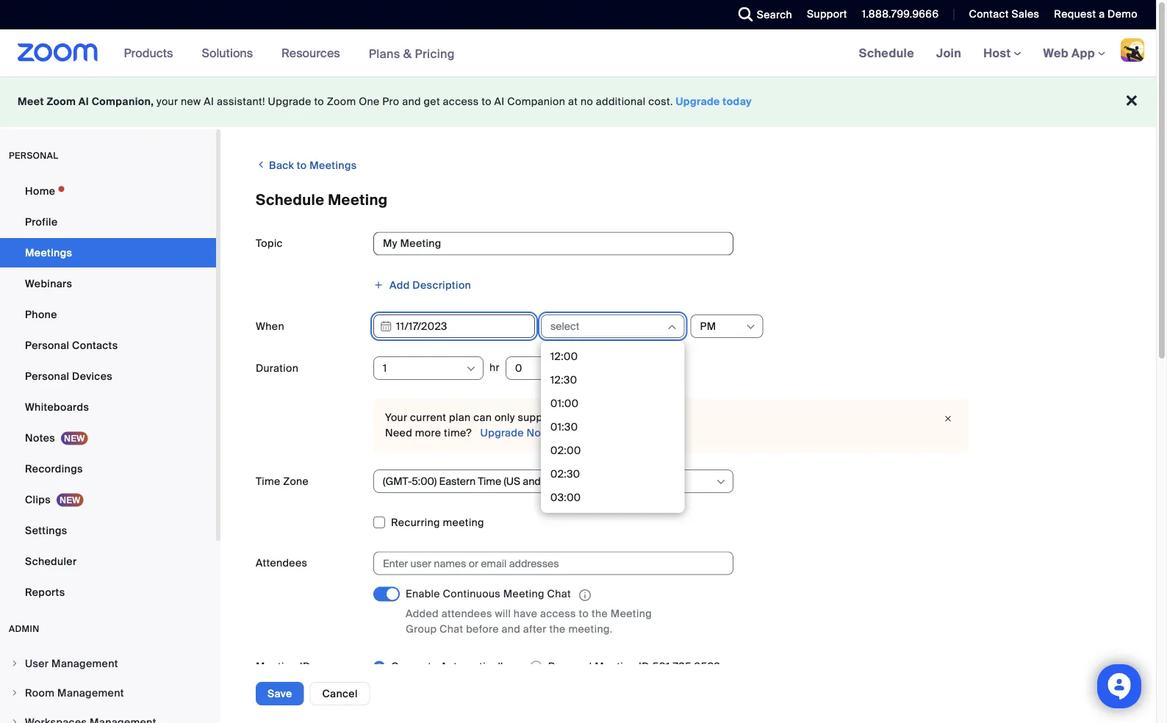 Task type: vqa. For each thing, say whether or not it's contained in the screenshot.
fourth heading from right
no



Task type: locate. For each thing, give the bounding box(es) containing it.
1 horizontal spatial upgrade
[[480, 426, 524, 440]]

personal down added attendees will have access to the meeting group chat before and after the meeting. at the bottom of the page
[[548, 660, 592, 674]]

plans
[[369, 46, 400, 61]]

meeting up have
[[503, 587, 545, 601]]

request a demo
[[1054, 7, 1138, 21]]

id left 501
[[639, 660, 650, 674]]

meeting left 501
[[595, 660, 636, 674]]

Topic text field
[[373, 232, 734, 255]]

recurring
[[391, 516, 440, 530]]

1 vertical spatial right image
[[10, 718, 19, 723]]

When text field
[[373, 315, 535, 338]]

personal contacts link
[[0, 331, 216, 360]]

chat inside application
[[547, 587, 571, 601]]

chat
[[547, 587, 571, 601], [440, 622, 463, 636]]

hide options image
[[666, 321, 678, 333]]

access inside added attendees will have access to the meeting group chat before and after the meeting.
[[540, 607, 576, 620]]

meeting. inside added attendees will have access to the meeting group chat before and after the meeting.
[[568, 622, 613, 636]]

meeting.
[[639, 411, 683, 424], [568, 622, 613, 636]]

1 vertical spatial personal
[[25, 369, 69, 383]]

close image
[[939, 412, 957, 426]]

pricing
[[415, 46, 455, 61]]

web app button
[[1043, 45, 1105, 61]]

0 vertical spatial show options image
[[465, 363, 477, 375]]

1 horizontal spatial chat
[[547, 587, 571, 601]]

save
[[268, 687, 292, 700]]

schedule for schedule
[[859, 45, 914, 61]]

new
[[181, 95, 201, 108]]

0 vertical spatial and
[[402, 95, 421, 108]]

today
[[723, 95, 752, 108]]

12:30
[[551, 373, 577, 387]]

solutions
[[202, 45, 253, 61]]

host
[[984, 45, 1014, 61]]

2 right image from the top
[[10, 718, 19, 723]]

list box
[[545, 345, 681, 723]]

menu item
[[0, 709, 216, 723]]

02:30
[[551, 467, 580, 481]]

meet zoom ai companion, footer
[[0, 76, 1156, 127]]

to down learn more about enable continuous meeting chat 'image'
[[579, 607, 589, 620]]

personal up whiteboards
[[25, 369, 69, 383]]

the right "after"
[[549, 622, 566, 636]]

home
[[25, 184, 55, 198]]

right image down right icon at the bottom left
[[10, 718, 19, 723]]

upgrade down product information navigation
[[268, 95, 311, 108]]

admin
[[9, 623, 40, 635]]

ai right new on the top of page
[[204, 95, 214, 108]]

per
[[619, 411, 636, 424]]

2 vertical spatial personal
[[548, 660, 592, 674]]

minutes
[[576, 411, 616, 424]]

1.888.799.9666
[[862, 7, 939, 21]]

1 horizontal spatial meetings
[[310, 159, 357, 172]]

whiteboards link
[[0, 392, 216, 422]]

zoom right meet
[[47, 95, 76, 108]]

show options image
[[465, 363, 477, 375], [715, 476, 727, 488]]

chat left learn more about enable continuous meeting chat 'image'
[[547, 587, 571, 601]]

0 vertical spatial the
[[592, 607, 608, 620]]

0 vertical spatial access
[[443, 95, 479, 108]]

upgrade today link
[[676, 95, 752, 108]]

personal contacts
[[25, 338, 118, 352]]

0 horizontal spatial meeting.
[[568, 622, 613, 636]]

0 vertical spatial chat
[[547, 587, 571, 601]]

2 horizontal spatial ai
[[494, 95, 505, 108]]

meeting up personal meeting id 501 725 9583 on the bottom of the page
[[611, 607, 652, 620]]

attendees
[[442, 607, 492, 620]]

clips link
[[0, 485, 216, 514]]

1 horizontal spatial meeting.
[[639, 411, 683, 424]]

profile picture image
[[1121, 38, 1144, 62]]

request a demo link
[[1043, 0, 1156, 29], [1054, 7, 1138, 21]]

1 vertical spatial access
[[540, 607, 576, 620]]

0 horizontal spatial schedule
[[256, 191, 324, 209]]

banner
[[0, 29, 1156, 78]]

0 vertical spatial management
[[51, 657, 118, 670]]

right image left 'room'
[[10, 689, 19, 698]]

0 horizontal spatial zoom
[[47, 95, 76, 108]]

additional
[[596, 95, 646, 108]]

meet
[[18, 95, 44, 108]]

products
[[124, 45, 173, 61]]

solutions button
[[202, 29, 260, 76]]

upgrade right cost.
[[676, 95, 720, 108]]

continuous
[[443, 587, 501, 601]]

ai left companion
[[494, 95, 505, 108]]

1 vertical spatial meeting.
[[568, 622, 613, 636]]

0 vertical spatial right image
[[10, 689, 19, 698]]

personal for personal devices
[[25, 369, 69, 383]]

1 vertical spatial management
[[57, 686, 124, 700]]

meeting inside added attendees will have access to the meeting group chat before and after the meeting.
[[611, 607, 652, 620]]

meeting inside application
[[503, 587, 545, 601]]

1
[[383, 361, 387, 375]]

personal down phone
[[25, 338, 69, 352]]

when
[[256, 319, 284, 333]]

and down 'will'
[[502, 622, 520, 636]]

management up room management
[[51, 657, 118, 670]]

1 horizontal spatial schedule
[[859, 45, 914, 61]]

need
[[385, 426, 412, 440]]

phone link
[[0, 300, 216, 329]]

admin menu menu
[[0, 650, 216, 723]]

0 vertical spatial schedule
[[859, 45, 914, 61]]

Persistent Chat, enter email address,Enter user names or email addresses text field
[[383, 552, 711, 574]]

zoom left one
[[327, 95, 356, 108]]

meeting down back to meetings on the left top of page
[[328, 191, 388, 209]]

your current plan can only support 40 minutes per meeting. need more time? upgrade now
[[385, 411, 683, 440]]

support link
[[796, 0, 851, 29], [807, 7, 847, 21]]

schedule inside meetings navigation
[[859, 45, 914, 61]]

right image
[[10, 689, 19, 698], [10, 718, 19, 723]]

meeting. down learn more about enable continuous meeting chat 'image'
[[568, 622, 613, 636]]

can
[[473, 411, 492, 424]]

companion,
[[92, 95, 154, 108]]

back to meetings link
[[256, 153, 357, 178]]

to right back
[[297, 159, 307, 172]]

support
[[518, 411, 557, 424]]

id
[[300, 660, 311, 674], [639, 660, 650, 674]]

generate automatically
[[391, 660, 508, 674]]

recordings
[[25, 462, 83, 476]]

0 horizontal spatial upgrade
[[268, 95, 311, 108]]

zoom logo image
[[18, 43, 98, 62]]

personal inside meeting id option group
[[548, 660, 592, 674]]

1 horizontal spatial id
[[639, 660, 650, 674]]

0 horizontal spatial id
[[300, 660, 311, 674]]

personal devices link
[[0, 362, 216, 391]]

0 horizontal spatial ai
[[79, 95, 89, 108]]

add description
[[390, 278, 471, 292]]

meetings up schedule meeting
[[310, 159, 357, 172]]

and left get
[[402, 95, 421, 108]]

schedule
[[859, 45, 914, 61], [256, 191, 324, 209]]

management
[[51, 657, 118, 670], [57, 686, 124, 700]]

1 vertical spatial show options image
[[715, 476, 727, 488]]

ai left the companion,
[[79, 95, 89, 108]]

enable
[[406, 587, 440, 601]]

schedule down 1.888.799.9666
[[859, 45, 914, 61]]

id inside option group
[[639, 660, 650, 674]]

management inside menu item
[[57, 686, 124, 700]]

1 vertical spatial chat
[[440, 622, 463, 636]]

will
[[495, 607, 511, 620]]

1 horizontal spatial the
[[592, 607, 608, 620]]

recordings link
[[0, 454, 216, 484]]

add description button
[[373, 274, 471, 296]]

0 vertical spatial meetings
[[310, 159, 357, 172]]

web
[[1043, 45, 1069, 61]]

9583
[[694, 660, 720, 674]]

contacts
[[72, 338, 118, 352]]

management down user management menu item
[[57, 686, 124, 700]]

to inside added attendees will have access to the meeting group chat before and after the meeting.
[[579, 607, 589, 620]]

2 id from the left
[[639, 660, 650, 674]]

0 horizontal spatial meetings
[[25, 246, 72, 259]]

0 horizontal spatial access
[[443, 95, 479, 108]]

meeting. right per
[[639, 411, 683, 424]]

personal for personal meeting id 501 725 9583
[[548, 660, 592, 674]]

1 horizontal spatial and
[[502, 622, 520, 636]]

assistant!
[[217, 95, 265, 108]]

0 horizontal spatial chat
[[440, 622, 463, 636]]

current
[[410, 411, 446, 424]]

0 horizontal spatial the
[[549, 622, 566, 636]]

host button
[[984, 45, 1021, 61]]

0 horizontal spatial and
[[402, 95, 421, 108]]

2 zoom from the left
[[327, 95, 356, 108]]

1 vertical spatial and
[[502, 622, 520, 636]]

at
[[568, 95, 578, 108]]

chat down attendees
[[440, 622, 463, 636]]

upgrade down only
[[480, 426, 524, 440]]

id up the save button
[[300, 660, 311, 674]]

enable continuous meeting chat application
[[406, 587, 685, 603]]

schedule down back
[[256, 191, 324, 209]]

management for room management
[[57, 686, 124, 700]]

meetings inside personal menu menu
[[25, 246, 72, 259]]

0 vertical spatial personal
[[25, 338, 69, 352]]

and inside added attendees will have access to the meeting group chat before and after the meeting.
[[502, 622, 520, 636]]

add
[[390, 278, 410, 292]]

meetings up webinars
[[25, 246, 72, 259]]

settings link
[[0, 516, 216, 545]]

0 vertical spatial meeting.
[[639, 411, 683, 424]]

notes
[[25, 431, 55, 445]]

1.888.799.9666 button
[[851, 0, 943, 29], [862, 7, 939, 21]]

1 horizontal spatial access
[[540, 607, 576, 620]]

access down 'enable continuous meeting chat' application
[[540, 607, 576, 620]]

more
[[415, 426, 441, 440]]

personal devices
[[25, 369, 112, 383]]

and
[[402, 95, 421, 108], [502, 622, 520, 636]]

schedule meeting
[[256, 191, 388, 209]]

get
[[424, 95, 440, 108]]

1 right image from the top
[[10, 689, 19, 698]]

duration
[[256, 361, 299, 375]]

1 vertical spatial schedule
[[256, 191, 324, 209]]

plans & pricing link
[[369, 46, 455, 61], [369, 46, 455, 61]]

banner containing products
[[0, 29, 1156, 78]]

1 vertical spatial meetings
[[25, 246, 72, 259]]

1 horizontal spatial zoom
[[327, 95, 356, 108]]

devices
[[72, 369, 112, 383]]

access right get
[[443, 95, 479, 108]]

1 horizontal spatial ai
[[204, 95, 214, 108]]

save button
[[256, 682, 304, 706]]

1 horizontal spatial show options image
[[715, 476, 727, 488]]

upgrade inside your current plan can only support 40 minutes per meeting. need more time? upgrade now
[[480, 426, 524, 440]]

management inside menu item
[[51, 657, 118, 670]]

the down learn more about enable continuous meeting chat 'image'
[[592, 607, 608, 620]]



Task type: describe. For each thing, give the bounding box(es) containing it.
room management menu item
[[0, 679, 216, 707]]

0 horizontal spatial show options image
[[465, 363, 477, 375]]

03:00
[[551, 491, 581, 504]]

1 vertical spatial the
[[549, 622, 566, 636]]

1.888.799.9666 button up 'schedule' link
[[862, 7, 939, 21]]

01:30
[[551, 420, 578, 434]]

plan
[[449, 411, 471, 424]]

right image inside room management menu item
[[10, 689, 19, 698]]

before
[[466, 622, 499, 636]]

2 ai from the left
[[204, 95, 214, 108]]

cancel button
[[310, 682, 370, 706]]

upgrade now link
[[478, 426, 549, 440]]

search button
[[727, 0, 796, 29]]

settings
[[25, 524, 67, 537]]

contact sales
[[969, 7, 1040, 21]]

automatically
[[441, 660, 508, 674]]

resources
[[282, 45, 340, 61]]

notes link
[[0, 423, 216, 453]]

left image
[[256, 157, 266, 172]]

your
[[157, 95, 178, 108]]

1 zoom from the left
[[47, 95, 76, 108]]

list box containing 12:00
[[545, 345, 681, 723]]

add image
[[373, 280, 384, 290]]

zone
[[283, 474, 309, 488]]

1 ai from the left
[[79, 95, 89, 108]]

group
[[406, 622, 437, 636]]

after
[[523, 622, 547, 636]]

attendees
[[256, 556, 307, 570]]

support
[[807, 7, 847, 21]]

topic
[[256, 237, 283, 250]]

resources button
[[282, 29, 347, 76]]

time?
[[444, 426, 472, 440]]

meetings link
[[0, 238, 216, 268]]

phone
[[25, 308, 57, 321]]

learn more about enable continuous meeting chat image
[[575, 588, 595, 602]]

your
[[385, 411, 407, 424]]

chat inside added attendees will have access to the meeting group chat before and after the meeting.
[[440, 622, 463, 636]]

contact
[[969, 7, 1009, 21]]

to down resources dropdown button on the top left of page
[[314, 95, 324, 108]]

companion
[[507, 95, 565, 108]]

user management menu item
[[0, 650, 216, 678]]

725
[[673, 660, 691, 674]]

added attendees will have access to the meeting group chat before and after the meeting.
[[406, 607, 652, 636]]

1 button
[[383, 357, 465, 379]]

webinars link
[[0, 269, 216, 298]]

plans & pricing
[[369, 46, 455, 61]]

pm button
[[700, 315, 744, 337]]

a
[[1099, 7, 1105, 21]]

app
[[1072, 45, 1095, 61]]

clips
[[25, 493, 51, 506]]

scheduler link
[[0, 547, 216, 576]]

to left companion
[[482, 95, 492, 108]]

3 ai from the left
[[494, 95, 505, 108]]

show options image
[[745, 321, 757, 333]]

template
[[256, 702, 302, 716]]

cost.
[[648, 95, 673, 108]]

2 horizontal spatial upgrade
[[676, 95, 720, 108]]

meetings navigation
[[848, 29, 1156, 78]]

back
[[269, 159, 294, 172]]

product information navigation
[[113, 29, 466, 78]]

meeting up "save"
[[256, 660, 297, 674]]

501
[[652, 660, 670, 674]]

select start time text field
[[551, 315, 666, 337]]

time
[[256, 474, 280, 488]]

01:00
[[551, 397, 579, 410]]

whiteboards
[[25, 400, 89, 414]]

management for user management
[[51, 657, 118, 670]]

02:00
[[551, 444, 581, 457]]

meeting id
[[256, 660, 311, 674]]

pm
[[700, 319, 716, 333]]

1 id from the left
[[300, 660, 311, 674]]

schedule for schedule meeting
[[256, 191, 324, 209]]

generate
[[391, 660, 438, 674]]

personal
[[9, 150, 58, 161]]

webinars
[[25, 277, 72, 290]]

enable continuous meeting chat
[[406, 587, 571, 601]]

meeting inside option group
[[595, 660, 636, 674]]

reports link
[[0, 578, 216, 607]]

recurring meeting
[[391, 516, 484, 530]]

one
[[359, 95, 380, 108]]

right image
[[10, 659, 19, 668]]

personal for personal contacts
[[25, 338, 69, 352]]

40
[[560, 411, 573, 424]]

1.888.799.9666 button up join
[[851, 0, 943, 29]]

home link
[[0, 176, 216, 206]]

web app
[[1043, 45, 1095, 61]]

request
[[1054, 7, 1096, 21]]

12:00
[[551, 349, 578, 363]]

meeting id option group
[[373, 655, 1121, 679]]

products button
[[124, 29, 180, 76]]

meet zoom ai companion, your new ai assistant! upgrade to zoom one pro and get access to ai companion at no additional cost. upgrade today
[[18, 95, 752, 108]]

reports
[[25, 585, 65, 599]]

added
[[406, 607, 439, 620]]

user management
[[25, 657, 118, 670]]

only
[[495, 411, 515, 424]]

sales
[[1012, 7, 1040, 21]]

profile
[[25, 215, 58, 229]]

description
[[413, 278, 471, 292]]

cancel
[[322, 687, 358, 700]]

personal menu menu
[[0, 176, 216, 609]]

and inside meet zoom ai companion, footer
[[402, 95, 421, 108]]

access inside meet zoom ai companion, footer
[[443, 95, 479, 108]]

now
[[527, 426, 549, 440]]

have
[[514, 607, 537, 620]]

meeting. inside your current plan can only support 40 minutes per meeting. need more time? upgrade now
[[639, 411, 683, 424]]

hr
[[490, 361, 500, 374]]

no
[[581, 95, 593, 108]]



